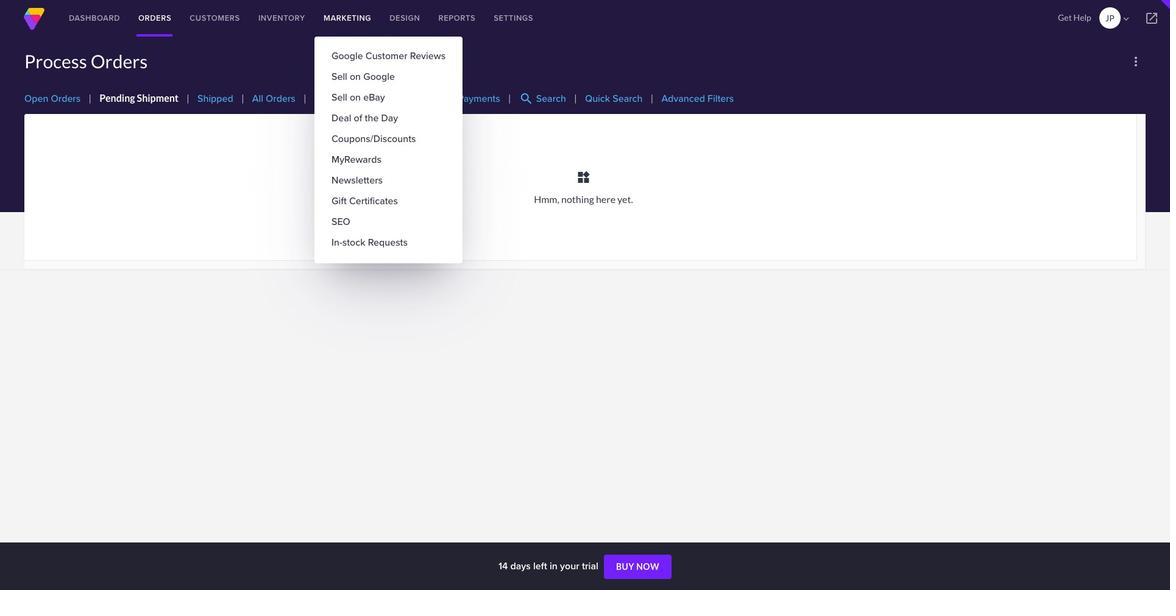 Task type: locate. For each thing, give the bounding box(es) containing it.
1 | from the left
[[89, 92, 92, 104]]

orders right open
[[51, 92, 81, 106]]

2 | from the left
[[187, 92, 189, 104]]

1 vertical spatial sell
[[332, 90, 347, 104]]

search right search at the left top
[[536, 92, 566, 106]]

| left all
[[241, 92, 244, 104]]

orders right all
[[266, 92, 295, 106]]

2 sell from the top
[[332, 90, 347, 104]]

customer
[[366, 49, 408, 63]]

3 | from the left
[[241, 92, 244, 104]]

on for ebay
[[350, 90, 361, 104]]

orders up pending
[[91, 50, 148, 72]]

your
[[560, 559, 580, 573]]

open orders
[[24, 92, 81, 106]]

newsletters
[[332, 173, 383, 187]]

hmm,
[[534, 193, 559, 205]]

certificates
[[349, 194, 398, 208]]

on
[[350, 69, 361, 84], [350, 90, 361, 104]]

0 horizontal spatial payments
[[368, 92, 410, 106]]

1 vertical spatial google
[[363, 69, 395, 84]]

open
[[24, 92, 48, 106]]

in-
[[332, 235, 342, 249]]

more_vert
[[1129, 54, 1143, 69]]

google customer reviews
[[332, 49, 446, 63]]

14
[[499, 559, 508, 573]]

on for google
[[350, 69, 361, 84]]

on left the ebay
[[350, 90, 361, 104]]

partial payments
[[429, 92, 500, 106]]

search
[[536, 92, 566, 106], [613, 92, 643, 106]]

now
[[636, 561, 660, 572]]

on up sell on ebay
[[350, 69, 361, 84]]

| left quick
[[574, 92, 577, 104]]

search
[[519, 91, 534, 106]]

widgets
[[576, 170, 591, 185]]

search inside search search
[[536, 92, 566, 106]]

0 vertical spatial sell
[[332, 69, 347, 84]]

myrewards
[[332, 152, 382, 166]]

payments
[[368, 92, 410, 106], [458, 92, 500, 106]]

4 | from the left
[[303, 92, 306, 104]]

2 payments from the left
[[458, 92, 500, 106]]

payments up day
[[368, 92, 410, 106]]

stock
[[342, 235, 365, 249]]

shipped
[[197, 92, 233, 106]]

0 horizontal spatial search
[[536, 92, 566, 106]]

0 horizontal spatial google
[[332, 49, 363, 63]]

orders for all orders
[[266, 92, 295, 106]]

sell up deal
[[332, 90, 347, 104]]

deal of the day link
[[315, 108, 463, 128]]

search search
[[519, 91, 566, 106]]

uncaptured payments
[[314, 92, 410, 106]]

google up the sell on google on the left top
[[332, 49, 363, 63]]

| right all orders "link"
[[303, 92, 306, 104]]

search right quick
[[613, 92, 643, 106]]

newsletters link
[[315, 171, 463, 190]]

14 days left in your trial
[[499, 559, 601, 573]]

nothing
[[561, 193, 594, 205]]

1 horizontal spatial google
[[363, 69, 395, 84]]

deal
[[332, 111, 351, 125]]

search for quick
[[613, 92, 643, 106]]

coupons/discounts
[[332, 132, 416, 146]]

advanced filters
[[662, 92, 734, 106]]

1 vertical spatial on
[[350, 90, 361, 104]]

buy now link
[[604, 555, 672, 579]]

sell
[[332, 69, 347, 84], [332, 90, 347, 104]]

2 search from the left
[[613, 92, 643, 106]]

sell for sell on ebay
[[332, 90, 347, 104]]

left
[[533, 559, 547, 573]]

| left advanced
[[651, 92, 654, 104]]

6 | from the left
[[574, 92, 577, 104]]

reviews
[[410, 49, 446, 63]]

seo
[[332, 215, 350, 229]]

pending shipment link
[[100, 92, 179, 104]]

advanced
[[662, 92, 705, 106]]

get
[[1058, 12, 1072, 23]]

orders
[[138, 12, 171, 24], [91, 50, 148, 72], [51, 92, 81, 106], [266, 92, 295, 106]]

pending shipment
[[100, 92, 179, 104]]

shipment
[[137, 92, 179, 104]]

| left search at the left top
[[508, 92, 511, 104]]

| left pending
[[89, 92, 92, 104]]

gift
[[332, 194, 347, 208]]

1 horizontal spatial search
[[613, 92, 643, 106]]

more_vert button
[[1126, 52, 1146, 71]]

reports
[[438, 12, 476, 24]]

sell on ebay
[[332, 90, 385, 104]]

0 vertical spatial on
[[350, 69, 361, 84]]

1 on from the top
[[350, 69, 361, 84]]

1 horizontal spatial payments
[[458, 92, 500, 106]]

1 sell from the top
[[332, 69, 347, 84]]

the
[[365, 111, 379, 125]]

1 search from the left
[[536, 92, 566, 106]]

| left shipped
[[187, 92, 189, 104]]

2 on from the top
[[350, 90, 361, 104]]

quick search link
[[585, 92, 643, 106]]

uncaptured payments link
[[314, 92, 410, 106]]

get help
[[1058, 12, 1092, 23]]

jp
[[1106, 13, 1115, 23]]

inventory
[[258, 12, 305, 24]]

buy now
[[616, 561, 660, 572]]

google
[[332, 49, 363, 63], [363, 69, 395, 84]]

gift certificates
[[332, 194, 398, 208]]

sell up uncaptured
[[332, 69, 347, 84]]

pending
[[100, 92, 135, 104]]

buy
[[616, 561, 634, 572]]

help
[[1074, 12, 1092, 23]]

7 | from the left
[[651, 92, 654, 104]]

 link
[[1134, 0, 1170, 37]]

1 payments from the left
[[368, 92, 410, 106]]

payments right partial
[[458, 92, 500, 106]]

google up the ebay
[[363, 69, 395, 84]]

all orders
[[252, 92, 295, 106]]

0 vertical spatial google
[[332, 49, 363, 63]]

|
[[89, 92, 92, 104], [187, 92, 189, 104], [241, 92, 244, 104], [303, 92, 306, 104], [508, 92, 511, 104], [574, 92, 577, 104], [651, 92, 654, 104]]



Task type: describe. For each thing, give the bounding box(es) containing it.
orders for open orders
[[51, 92, 81, 106]]

all
[[252, 92, 263, 106]]

here
[[596, 193, 616, 205]]

yet.
[[618, 193, 633, 205]]


[[1121, 13, 1132, 24]]

seo link
[[315, 212, 463, 232]]

payments for partial payments
[[458, 92, 500, 106]]

of
[[354, 111, 362, 125]]

sell on ebay link
[[315, 88, 463, 107]]

customers
[[190, 12, 240, 24]]

advanced filters link
[[662, 92, 734, 106]]

shipped link
[[197, 92, 233, 106]]

settings
[[494, 12, 533, 24]]


[[1145, 11, 1159, 26]]

open orders link
[[24, 92, 81, 106]]

coupons/discounts link
[[315, 129, 463, 149]]

trial
[[582, 559, 598, 573]]

quick
[[585, 92, 610, 106]]

requests
[[368, 235, 408, 249]]

quick search
[[585, 92, 643, 106]]

sell on google
[[332, 69, 395, 84]]

day
[[381, 111, 398, 125]]

dashboard
[[69, 12, 120, 24]]

all orders link
[[252, 92, 295, 106]]

search for search
[[536, 92, 566, 106]]

payments for uncaptured payments
[[368, 92, 410, 106]]

gift certificates link
[[315, 191, 463, 211]]

partial payments link
[[429, 92, 500, 106]]

in-stock requests link
[[315, 233, 463, 252]]

hmm, nothing here yet.
[[534, 193, 633, 205]]

process orders
[[24, 50, 148, 72]]

marketing
[[324, 12, 371, 24]]

5 | from the left
[[508, 92, 511, 104]]

uncaptured
[[314, 92, 365, 106]]

orders left the customers
[[138, 12, 171, 24]]

in
[[550, 559, 558, 573]]

design
[[390, 12, 420, 24]]

in-stock requests
[[332, 235, 408, 249]]

myrewards link
[[315, 150, 463, 169]]

filters
[[708, 92, 734, 106]]

ebay
[[363, 90, 385, 104]]

orders for process orders
[[91, 50, 148, 72]]

dashboard link
[[60, 0, 129, 37]]

sell for sell on google
[[332, 69, 347, 84]]

deal of the day
[[332, 111, 398, 125]]

google customer reviews link
[[315, 46, 463, 66]]

partial
[[429, 92, 456, 106]]

process
[[24, 50, 87, 72]]

sell on google link
[[315, 67, 463, 87]]

days
[[510, 559, 531, 573]]



Task type: vqa. For each thing, say whether or not it's contained in the screenshot.
Recurring inside the * RECURRING PRICE HELP_OUTLINE
no



